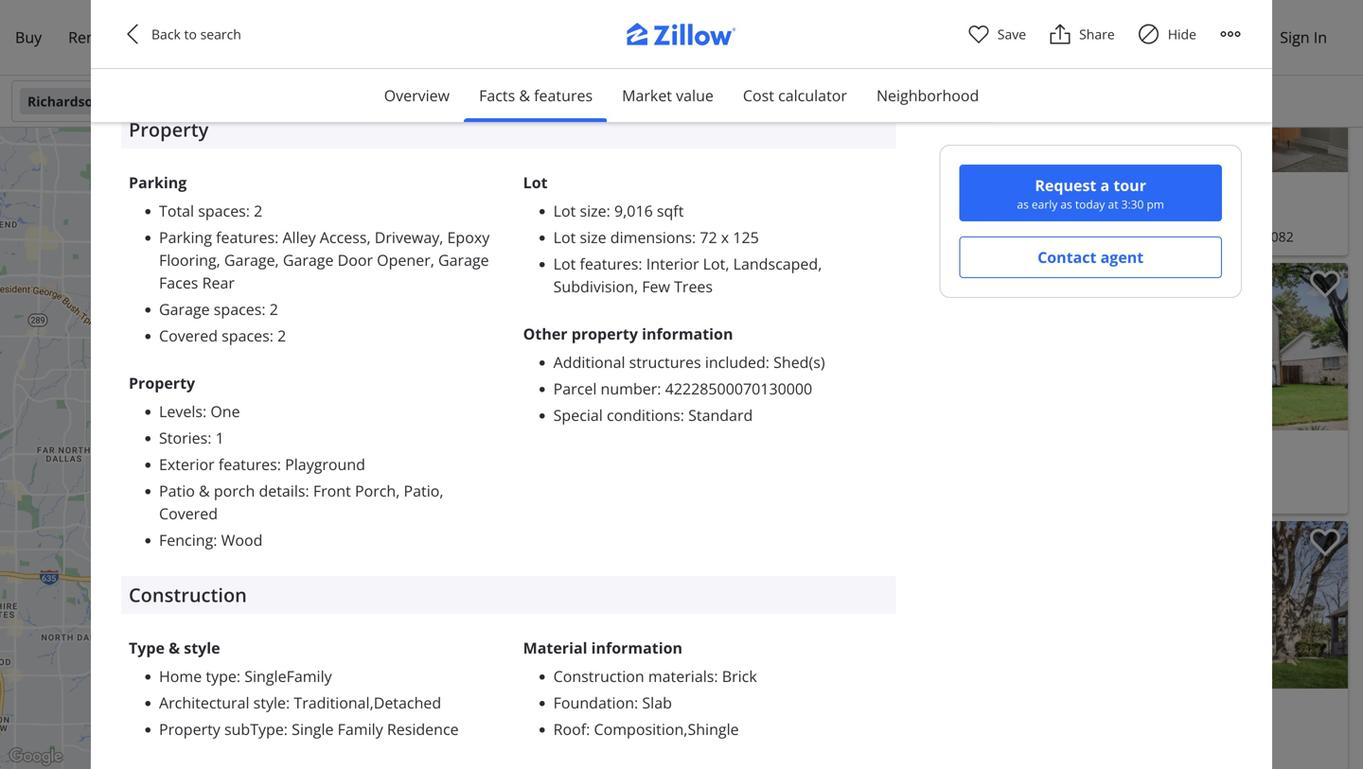 Task type: locate. For each thing, give the bounding box(es) containing it.
features
[[534, 85, 593, 106], [216, 227, 275, 247], [580, 254, 639, 274], [219, 454, 277, 475]]

features inside levels : one stories : 1 exterior features : playground
[[219, 454, 277, 475]]

plus image
[[607, 675, 627, 694]]

1 vertical spatial ba
[[735, 722, 750, 740]]

singlefamily
[[244, 666, 332, 687]]

0 horizontal spatial sqft
[[657, 201, 684, 221]]

features up patio & porch details :
[[219, 454, 277, 475]]

as
[[1017, 196, 1029, 212], [1061, 196, 1072, 212]]

1 horizontal spatial style
[[253, 693, 286, 713]]

alley access, driveway, epoxy flooring, garage, garage door opener, garage faces rear
[[159, 227, 490, 293]]

0 vertical spatial 75081
[[913, 228, 951, 246]]

home inside main navigation
[[178, 27, 221, 47]]

construction down fencing
[[129, 582, 247, 608]]

1105
[[211, 414, 241, 432]]

& right patio at bottom
[[199, 481, 210, 501]]

2)
[[1124, 272, 1134, 288]]

2 vertical spatial property
[[159, 719, 220, 740]]

property inside type & style home type : singlefamily architectural style : traditional,detached property subtype : single family residence
[[159, 719, 220, 740]]

trees
[[674, 276, 713, 297]]

landscaped,
[[733, 254, 822, 274]]

4 for 4 bds
[[1020, 205, 1027, 223]]

details
[[259, 481, 305, 501]]

0 vertical spatial chevron right image
[[972, 77, 995, 100]]

springs
[[1090, 228, 1136, 246]]

tour
[[251, 200, 277, 215]]

0 vertical spatial 3
[[1067, 205, 1075, 223]]

1 vertical spatial size
[[580, 227, 607, 247]]

0 horizontal spatial garage
[[159, 299, 210, 319]]

features
[[159, 38, 220, 58]]

1 horizontal spatial property images, use arrow keys to navigate, image 1 of 37 group
[[1012, 522, 1348, 694]]

garage inside garage spaces : 2 covered spaces : 2
[[159, 299, 210, 319]]

style up type
[[184, 638, 220, 658]]

price cut: $1 (jan 2)
[[1027, 272, 1134, 288]]

1 vertical spatial 3
[[211, 391, 219, 409]]

& inside button
[[519, 85, 530, 106]]

garage down faces
[[159, 299, 210, 319]]

a
[[1101, 175, 1110, 196]]

1 vertical spatial chevron left image
[[678, 336, 701, 358]]

1 horizontal spatial 4
[[1020, 205, 1027, 223]]

-
[[1173, 205, 1177, 223]]

structures
[[629, 352, 701, 372]]

tx inside filters element
[[105, 92, 122, 110]]

1 vertical spatial &
[[199, 481, 210, 501]]

save this home image for the topmost property images, use arrow keys to navigate, image 1 of 37 group
[[967, 12, 997, 40]]

1 vertical spatial 75081
[[423, 414, 461, 432]]

home inside type & style home type : singlefamily architectural style : traditional,detached property subtype : single family residence
[[159, 666, 202, 687]]

chevron right image for 617 e spring valley rd, richardson, tx 75081 image
[[972, 77, 995, 100]]

lot for lot
[[523, 172, 548, 193]]

agent
[[1101, 247, 1144, 267]]

1 horizontal spatial 550k
[[517, 329, 542, 343]]

e
[[702, 228, 710, 246]]

0 horizontal spatial 3
[[211, 391, 219, 409]]

1 horizontal spatial bds
[[687, 722, 710, 740]]

1 vertical spatial construction
[[554, 666, 644, 687]]

0 vertical spatial home
[[178, 27, 221, 47]]

& inside type & style home type : singlefamily architectural style : traditional,detached property subtype : single family residence
[[169, 638, 180, 658]]

flooring,
[[159, 250, 220, 270]]

1 horizontal spatial as
[[1061, 196, 1072, 212]]

chevron right image inside property images, use arrow keys to navigate, image 1 of 37 group
[[972, 77, 995, 100]]

tx
[[105, 92, 122, 110], [895, 228, 910, 246], [1238, 228, 1253, 246], [404, 414, 419, 432]]

chevron left image for the topmost property images, use arrow keys to navigate, image 1 of 37 group
[[678, 77, 701, 100]]

0 horizontal spatial as
[[1017, 196, 1029, 212]]

chevron right image
[[442, 263, 465, 286], [1316, 594, 1339, 617]]

chevron down image
[[379, 94, 394, 109], [939, 94, 955, 109]]

interior lot, landscaped, subdivision, few trees
[[554, 254, 822, 297]]

1 vertical spatial style
[[253, 693, 286, 713]]

1 vertical spatial information
[[591, 638, 683, 658]]

property down 'level'
[[129, 116, 209, 142]]

2 covered from the top
[[159, 504, 218, 524]]

2 horizontal spatial richardson,
[[1161, 228, 1234, 246]]

standard
[[688, 405, 753, 425]]

additional
[[554, 352, 625, 372]]

x
[[721, 227, 729, 247]]

more image
[[1219, 23, 1242, 45]]

as left early
[[1017, 196, 1029, 212]]

0 horizontal spatial 75081
[[423, 414, 461, 432]]

5
[[676, 205, 684, 223]]

2 horizontal spatial &
[[519, 85, 530, 106]]

1 vertical spatial 4
[[684, 272, 690, 288]]

0 vertical spatial size
[[580, 201, 607, 221]]

epoxy
[[447, 227, 490, 247]]

3 for 3 bds
[[211, 391, 219, 409]]

front porch, patio, covered
[[159, 481, 444, 524]]

0 vertical spatial information
[[642, 324, 733, 344]]

family
[[338, 719, 383, 740]]

3
[[1067, 205, 1075, 223], [211, 391, 219, 409]]

400k link
[[223, 491, 261, 508]]

information up plus image
[[591, 638, 683, 658]]

2 vertical spatial &
[[169, 638, 180, 658]]

0 vertical spatial covered
[[159, 326, 218, 346]]

617 e spring valley rd, richardson, tx 75081
[[676, 228, 951, 246]]

on
[[722, 272, 737, 288]]

4 left the days
[[684, 272, 690, 288]]

garage down alley
[[283, 250, 334, 270]]

stories
[[159, 428, 208, 448]]

chevron left image
[[678, 77, 701, 100], [213, 263, 236, 286], [678, 594, 701, 617]]

hide image
[[1138, 23, 1160, 45]]

bds up 3018
[[1031, 205, 1053, 223]]

property images, use arrow keys to navigate, image 1 of 40 group
[[1012, 263, 1348, 435]]

:
[[220, 38, 224, 58], [195, 64, 199, 85], [246, 201, 250, 221], [607, 201, 611, 221], [275, 227, 279, 247], [692, 227, 696, 247], [639, 254, 642, 274], [262, 299, 266, 319], [270, 326, 274, 346], [766, 352, 770, 372], [657, 379, 661, 399], [203, 401, 207, 422], [680, 405, 684, 425], [208, 428, 212, 448], [277, 454, 281, 475], [305, 481, 309, 501], [213, 530, 217, 550], [237, 666, 241, 687], [714, 666, 718, 687], [286, 693, 290, 713], [634, 693, 638, 713], [284, 719, 288, 740], [586, 719, 590, 740]]

3018
[[1020, 228, 1050, 246]]

42228500070130000
[[665, 379, 813, 399]]

bds up 1105
[[222, 391, 245, 409]]

1 vertical spatial chevron left image
[[213, 263, 236, 286]]

125
[[733, 227, 759, 247]]

chevron right image
[[972, 77, 995, 100], [1316, 336, 1339, 358]]

1 horizontal spatial richardson,
[[819, 228, 891, 246]]

richardson tx
[[27, 92, 122, 110]]

0 horizontal spatial chevron left image
[[121, 23, 144, 45]]

hide
[[1168, 25, 1197, 43]]

1 covered from the top
[[159, 326, 218, 346]]

parking up total
[[129, 172, 187, 193]]

ba for 2 ba
[[735, 722, 750, 740]]

0 horizontal spatial 550k
[[210, 518, 234, 532]]

covered down patio at bottom
[[159, 504, 218, 524]]

1 size from the top
[[580, 201, 607, 221]]

0 horizontal spatial chevron right image
[[972, 77, 995, 100]]

information inside material information construction materials : brick foundation : slab roof : composition,shingle
[[591, 638, 683, 658]]

lot size : 9,016 sqft lot size dimensions : 72 x 125
[[554, 201, 759, 247]]

0 vertical spatial chevron left image
[[678, 77, 701, 100]]

0 horizontal spatial richardson,
[[328, 414, 401, 432]]

pm
[[1147, 196, 1164, 212]]

playground
[[285, 454, 365, 475]]

property images, use arrow keys to navigate, image 1 of 37 group
[[668, 5, 1005, 177], [1012, 522, 1348, 694]]

richardson, down house on the top right
[[1161, 228, 1234, 246]]

0 vertical spatial chevron left image
[[121, 23, 144, 45]]

0 horizontal spatial 4
[[684, 272, 690, 288]]

covered inside the front porch, patio, covered
[[159, 504, 218, 524]]

1 horizontal spatial 75081
[[913, 228, 951, 246]]

0 horizontal spatial property images, use arrow keys to navigate, image 1 of 37 group
[[668, 5, 1005, 177]]

fencing : wood
[[159, 530, 263, 550]]

levels
[[159, 401, 203, 422]]

porch,
[[355, 481, 400, 501]]

0 horizontal spatial construction
[[129, 582, 247, 608]]

2 vertical spatial bds
[[687, 722, 710, 740]]

sqft up 617
[[657, 201, 684, 221]]

parking up flooring,
[[159, 227, 212, 247]]

4 left early
[[1020, 205, 1027, 223]]

1 horizontal spatial chevron down image
[[939, 94, 955, 109]]

& for patio
[[199, 481, 210, 501]]

request a tour as early as today at 3:30 pm
[[1017, 175, 1164, 212]]

& right "facts"
[[519, 85, 530, 106]]

2 horizontal spatial bds
[[1031, 205, 1053, 223]]

rent link
[[55, 16, 114, 60]]

property
[[572, 324, 638, 344]]

property down the architectural
[[159, 719, 220, 740]]

number
[[601, 379, 657, 399]]

1 vertical spatial chevron right image
[[1316, 336, 1339, 358]]

0 vertical spatial 550k link
[[511, 328, 548, 345]]

sign
[[1280, 27, 1310, 47]]

ba up silver
[[1078, 205, 1094, 223]]

features up garage,
[[216, 227, 275, 247]]

1 vertical spatial parking
[[159, 227, 212, 247]]

1 vertical spatial home
[[159, 666, 202, 687]]

information inside other property information additional structures included : shed(s) parcel number : 42228500070130000 special conditions : standard
[[642, 324, 733, 344]]

rentals
[[1046, 27, 1098, 47]]

0 horizontal spatial chevron down image
[[379, 94, 394, 109]]

ba down $169,990
[[735, 722, 750, 740]]

550k link left property
[[511, 328, 548, 345]]

0 horizontal spatial ba
[[735, 722, 750, 740]]

chevron down image
[[500, 94, 515, 109], [678, 94, 693, 109], [825, 94, 840, 109], [560, 730, 573, 743]]

facts & features button
[[464, 69, 608, 122]]

3 inside map region
[[211, 391, 219, 409]]

400k
[[230, 492, 254, 507]]

3 for 3 ba
[[1067, 205, 1075, 223]]

2 as from the left
[[1061, 196, 1072, 212]]

1 horizontal spatial chevron right image
[[1316, 336, 1339, 358]]

manage
[[986, 27, 1042, 47]]

richardson, inside 'link'
[[819, 228, 891, 246]]

2 vertical spatial chevron left image
[[678, 594, 701, 617]]

chevron left image inside property images, use arrow keys to navigate, image 1 of 13 group
[[678, 594, 701, 617]]

1 vertical spatial chevron right image
[[1316, 594, 1339, 617]]

features up subdivision,
[[580, 254, 639, 274]]

garage,
[[224, 250, 279, 270]]

door
[[338, 250, 373, 270]]

first
[[203, 64, 234, 85]]

550k left property
[[517, 329, 542, 343]]

utility
[[129, 9, 176, 30]]

550k link down 400k
[[203, 516, 241, 533]]

3 up 1105
[[211, 391, 219, 409]]

spaces for total
[[198, 201, 246, 221]]

property up levels
[[129, 373, 195, 393]]

save this home image
[[967, 12, 997, 40], [1310, 12, 1341, 40], [967, 271, 997, 299], [1310, 271, 1341, 299], [1310, 529, 1341, 557]]

richardson, right the dr,
[[328, 414, 401, 432]]

interior
[[646, 254, 699, 274]]

1 horizontal spatial 3
[[1067, 205, 1075, 223]]

4 for 4 days on zillow
[[684, 272, 690, 288]]

manage rentals link
[[972, 16, 1111, 60]]

zillow logo image
[[606, 23, 757, 56]]

opener,
[[377, 250, 434, 270]]

lot for lot size : 9,016 sqft lot size dimensions : 72 x 125
[[554, 201, 576, 221]]

sqft
[[657, 201, 684, 221], [1145, 205, 1169, 223]]

information up structures
[[642, 324, 733, 344]]

material
[[523, 638, 587, 658]]

size left 9,016
[[580, 201, 607, 221]]

2 vertical spatial spaces
[[222, 326, 270, 346]]

covered down faces
[[159, 326, 218, 346]]

1 horizontal spatial construction
[[554, 666, 644, 687]]

0 vertical spatial &
[[519, 85, 530, 106]]

& right 'type'
[[169, 638, 180, 658]]

property
[[129, 116, 209, 142], [129, 373, 195, 393], [159, 719, 220, 740]]

1 vertical spatial 550k link
[[203, 516, 241, 533]]

1 vertical spatial covered
[[159, 504, 218, 524]]

0 horizontal spatial bds
[[222, 391, 245, 409]]

0 horizontal spatial style
[[184, 638, 220, 658]]

1 horizontal spatial chevron left image
[[678, 336, 701, 358]]

1 horizontal spatial sqft
[[1145, 205, 1169, 223]]

richardson, inside map region
[[328, 414, 401, 432]]

contact
[[1038, 247, 1097, 267]]

sqft left '-'
[[1145, 205, 1169, 223]]

loans
[[225, 27, 267, 47]]

style up 'subtype'
[[253, 693, 286, 713]]

1 vertical spatial property
[[129, 373, 195, 393]]

1 as from the left
[[1017, 196, 1029, 212]]

2 horizontal spatial garage
[[438, 250, 489, 270]]

0 horizontal spatial &
[[169, 638, 180, 658]]

back to search
[[151, 25, 241, 43]]

map region
[[0, 120, 843, 770]]

0 vertical spatial chevron right image
[[442, 263, 465, 286]]

garage down epoxy
[[438, 250, 489, 270]]

0 vertical spatial parking
[[129, 172, 187, 193]]

size
[[580, 201, 607, 221], [580, 227, 607, 247]]

0 vertical spatial spaces
[[198, 201, 246, 221]]

& for type
[[169, 638, 180, 658]]

1105 elk grove dr, richardson, tx 75081 image
[[203, 191, 474, 358], [474, 191, 745, 358]]

1 vertical spatial 550k
[[210, 518, 234, 532]]

chevron left image inside property images, use arrow keys to navigate, image 1 of 29 group
[[213, 263, 236, 286]]

1 horizontal spatial &
[[199, 481, 210, 501]]

1 chevron down image from the left
[[379, 94, 394, 109]]

1209 creekwood dr, garland, tx 75044 image
[[1012, 522, 1348, 689]]

chevron left image left included
[[678, 336, 701, 358]]

1 vertical spatial bds
[[222, 391, 245, 409]]

1 horizontal spatial ba
[[1078, 205, 1094, 223]]

3 bds
[[211, 391, 245, 409]]

chevron left image
[[121, 23, 144, 45], [678, 336, 701, 358]]

1 horizontal spatial chevron right image
[[1316, 594, 1339, 617]]

3 left the today
[[1067, 205, 1075, 223]]

0 horizontal spatial chevron right image
[[442, 263, 465, 286]]

0 vertical spatial bds
[[1031, 205, 1053, 223]]

chevron right image inside "property images, use arrow keys to navigate, image 1 of 40" group
[[1316, 336, 1339, 358]]

2,426
[[1108, 205, 1142, 223]]

property images, use arrow keys to navigate, image 1 of 36 group
[[1012, 5, 1348, 177]]

save this home button for the topmost property images, use arrow keys to navigate, image 1 of 37 group
[[952, 5, 1005, 58]]

2
[[254, 201, 263, 221], [270, 299, 278, 319], [277, 326, 286, 346], [676, 722, 684, 740], [724, 722, 731, 740]]

richardson, right rd,
[[819, 228, 891, 246]]

bds inside map region
[[222, 391, 245, 409]]

parking for parking features :
[[159, 227, 212, 247]]

cut:
[[1059, 272, 1080, 288]]

chevron left image left back
[[121, 23, 144, 45]]

0 vertical spatial 4
[[1020, 205, 1027, 223]]

size up lot features :
[[580, 227, 607, 247]]

4
[[1020, 205, 1027, 223], [684, 272, 690, 288]]

0 vertical spatial construction
[[129, 582, 247, 608]]

skip link list tab list
[[369, 69, 994, 123]]

construction up foundation
[[554, 666, 644, 687]]

as down request
[[1061, 196, 1072, 212]]

chevron left image inside property images, use arrow keys to navigate, image 1 of 37 group
[[678, 77, 701, 100]]

covered inside garage spaces : 2 covered spaces : 2
[[159, 326, 218, 346]]

richardson, for 1105 elk grove dr, richardson, tx 75081
[[328, 414, 401, 432]]

550k down 400k
[[210, 518, 234, 532]]

features right "facts"
[[534, 85, 593, 106]]

1 vertical spatial spaces
[[214, 299, 262, 319]]

patio
[[159, 481, 195, 501]]

0 vertical spatial ba
[[1078, 205, 1094, 223]]

1 horizontal spatial 550k link
[[511, 328, 548, 345]]

bds down $169,990
[[687, 722, 710, 740]]



Task type: vqa. For each thing, say whether or not it's contained in the screenshot.
Price
yes



Task type: describe. For each thing, give the bounding box(es) containing it.
type
[[206, 666, 237, 687]]

9,016
[[614, 201, 653, 221]]

2 1105 elk grove dr, richardson, tx 75081 image from the left
[[474, 191, 745, 358]]

sign in link
[[1267, 16, 1341, 60]]

sign in
[[1280, 27, 1327, 47]]

patio,
[[404, 481, 444, 501]]

chevron left image for property images, use arrow keys to navigate, image 1 of 29 group
[[213, 263, 236, 286]]

facts
[[479, 85, 515, 106]]

construction inside material information construction materials : brick foundation : slab roof : composition,shingle
[[554, 666, 644, 687]]

google image
[[5, 745, 67, 770]]

save this home image for property images, use arrow keys to navigate, image 1 of 36 "group"
[[1310, 12, 1341, 40]]

fencing
[[159, 530, 213, 550]]

type
[[129, 638, 165, 658]]

617 e spring valley rd, richardson, tx 75081 link
[[676, 225, 997, 248]]

access,
[[320, 227, 371, 247]]

request
[[1035, 175, 1097, 196]]

1129 melrose dr, richardson, tx 75080 image
[[1012, 263, 1348, 431]]

dr,
[[306, 414, 325, 432]]

1105 elk grove dr, richardson, tx 75081 link
[[211, 411, 467, 434]]

levels : one stories : 1 exterior features : playground
[[159, 401, 365, 475]]

facts & features
[[479, 85, 593, 106]]

3018 silver springs ln, richardson, tx 75082 image
[[1012, 5, 1348, 172]]

75081 inside 617 e spring valley rd, richardson, tx 75081 'link'
[[913, 228, 951, 246]]

1 horizontal spatial garage
[[283, 250, 334, 270]]

$449,500
[[1020, 178, 1101, 204]]

property images, use arrow keys to navigate, image 1 of 13 group
[[668, 522, 1005, 694]]

save
[[998, 25, 1026, 43]]

ln,
[[1140, 228, 1158, 246]]

0 horizontal spatial 550k link
[[203, 516, 241, 533]]

4 bds
[[1020, 205, 1053, 223]]

type & style home type : singlefamily architectural style : traditional,detached property subtype : single family residence
[[129, 638, 459, 740]]

save button
[[967, 23, 1026, 45]]

subdivision,
[[554, 276, 638, 297]]

filters element
[[0, 76, 1363, 128]]

440k
[[323, 498, 347, 512]]

parking features :
[[159, 227, 283, 247]]

bds for 4 bds
[[1031, 205, 1053, 223]]

2 ba
[[724, 722, 750, 740]]

bds for 2 bds
[[687, 722, 710, 740]]

ba for 3 ba
[[1078, 205, 1094, 223]]

rear
[[202, 273, 235, 293]]

back to search link
[[121, 23, 263, 45]]

chevron right image for 1129 melrose dr, richardson, tx 75080 image
[[1316, 336, 1339, 358]]

driveway,
[[375, 227, 443, 247]]

440k link
[[316, 496, 353, 513]]

patio & porch details :
[[159, 481, 313, 501]]

206 trailridge dr, richardson, tx 75081 image
[[668, 263, 1005, 431]]

982 s weatherred dr #c, richardson, tx 75080 image
[[668, 522, 1005, 689]]

main navigation
[[0, 0, 1363, 76]]

value
[[676, 85, 714, 106]]

help link
[[1206, 16, 1265, 60]]

3d tour
[[230, 200, 277, 215]]

room
[[180, 9, 220, 30]]

0 vertical spatial 550k
[[517, 329, 542, 343]]

chevron left image for property images, use arrow keys to navigate, image 1 of 13 group
[[678, 594, 701, 617]]

share image
[[1049, 23, 1072, 45]]

overview button
[[369, 69, 465, 122]]

3018 silver springs ln, richardson, tx 75082 link
[[1020, 225, 1341, 248]]

minus image
[[607, 724, 627, 744]]

grove
[[266, 414, 303, 432]]

2 chevron down image from the left
[[939, 94, 955, 109]]

spaces for garage
[[214, 299, 262, 319]]

575k link
[[192, 448, 229, 466]]

tour
[[1114, 175, 1147, 196]]

property images, use arrow keys to navigate, image 1 of 29 group
[[0, 191, 745, 361]]

porch
[[214, 481, 255, 501]]

other
[[523, 324, 568, 344]]

share
[[1079, 25, 1115, 43]]

75081 inside 1105 elk grove dr, richardson, tx 75081 link
[[423, 414, 461, 432]]

heart image
[[967, 23, 990, 45]]

bds for 3 bds
[[222, 391, 245, 409]]

parcel
[[554, 379, 597, 399]]

in
[[1314, 27, 1327, 47]]

buy link
[[2, 16, 55, 60]]

4 days on zillow
[[684, 272, 773, 288]]

slab
[[642, 693, 672, 713]]

contact agent
[[1038, 247, 1144, 267]]

single
[[292, 719, 334, 740]]

save this home button for property images, use arrow keys to navigate, image 1 of 36 "group"
[[1295, 5, 1348, 58]]

2 size from the top
[[580, 227, 607, 247]]

1 vertical spatial property images, use arrow keys to navigate, image 1 of 37 group
[[1012, 522, 1348, 694]]

richardson, for 3018 silver springs ln, richardson, tx 75082
[[1161, 228, 1234, 246]]

sqft inside lot size : 9,016 sqft lot size dimensions : 72 x 125
[[657, 201, 684, 221]]

composition,shingle
[[594, 719, 739, 740]]

neighborhood
[[877, 85, 979, 106]]

features inside button
[[534, 85, 593, 106]]

special
[[554, 405, 603, 425]]

tx inside map region
[[404, 414, 419, 432]]

at
[[1108, 196, 1119, 212]]

save this home button for the bottommost property images, use arrow keys to navigate, image 1 of 37 group
[[1295, 522, 1348, 575]]

sale
[[1245, 205, 1269, 223]]

617 e spring valley rd, richardson, tx 75081 image
[[668, 5, 1005, 172]]

0 vertical spatial property
[[129, 116, 209, 142]]

brick
[[722, 666, 757, 687]]

save this home image for the bottommost property images, use arrow keys to navigate, image 1 of 37 group
[[1310, 529, 1341, 557]]

2,426 sqft
[[1108, 205, 1169, 223]]

1105 elk grove dr, richardson, tx 75081
[[211, 414, 461, 432]]

roof
[[554, 719, 586, 740]]

lot for lot features :
[[554, 254, 576, 274]]

0 vertical spatial property images, use arrow keys to navigate, image 1 of 37 group
[[668, 5, 1005, 177]]

72
[[700, 227, 717, 247]]

few
[[642, 276, 670, 297]]

tx inside 'link'
[[895, 228, 910, 246]]

market value button
[[607, 69, 729, 122]]

three dimensional image
[[219, 202, 230, 213]]

& for facts
[[519, 85, 530, 106]]

zillow
[[740, 272, 773, 288]]

alley
[[283, 227, 316, 247]]

foundation
[[554, 693, 634, 713]]

valley
[[756, 228, 792, 246]]

property images, use arrow keys to navigate, image 1 of 27 group
[[668, 263, 1005, 435]]

parking for parking
[[129, 172, 187, 193]]

3018 silver springs ln, richardson, tx 75082
[[1020, 228, 1294, 246]]

chevron left image inside property images, use arrow keys to navigate, image 1 of 27 group
[[678, 336, 701, 358]]

residence
[[387, 719, 459, 740]]

$1
[[1083, 272, 1096, 288]]

material information construction materials : brick foundation : slab roof : composition,shingle
[[523, 638, 757, 740]]

0 vertical spatial style
[[184, 638, 220, 658]]

spring
[[713, 228, 752, 246]]

3:30
[[1122, 196, 1144, 212]]

included
[[705, 352, 766, 372]]

shed(s)
[[774, 352, 825, 372]]

lot,
[[703, 254, 729, 274]]

total spaces : 2
[[159, 201, 263, 221]]

for
[[1223, 205, 1241, 223]]

cost calculator
[[743, 85, 847, 106]]

575k
[[198, 450, 222, 464]]

overview
[[384, 85, 450, 106]]

market
[[622, 85, 672, 106]]

elk
[[245, 414, 262, 432]]

$169,990
[[676, 695, 757, 721]]

1 1105 elk grove dr, richardson, tx 75081 image from the left
[[203, 191, 474, 358]]



